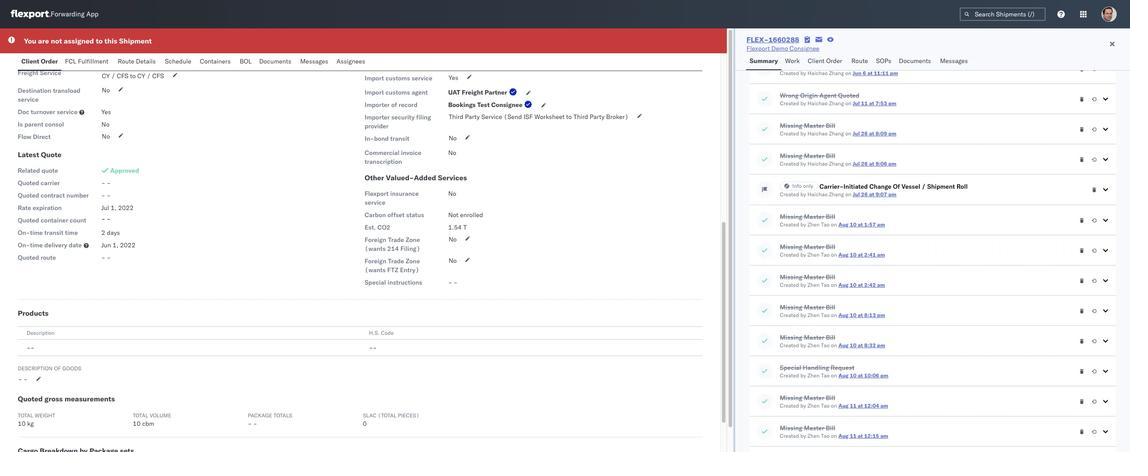 Task type: locate. For each thing, give the bounding box(es) containing it.
client up freight service
[[21, 57, 39, 65]]

9 missing from the top
[[780, 425, 802, 433]]

2 zhang from the top
[[829, 100, 844, 107]]

tao inside missing master bill created by zhen tao on aug 11 at 12:04 am
[[821, 403, 830, 409]]

zone for foreign trade zone (wants 214 filing)
[[406, 236, 420, 244]]

26 down initiated
[[861, 191, 868, 198]]

haichao up missing master bill created by haichao zhang on jul 26 at 9:06 pm
[[808, 130, 828, 137]]

jul 26 at 9:06 pm button
[[853, 160, 896, 167]]

1 vertical spatial special
[[780, 364, 801, 372]]

3 missing from the top
[[780, 213, 802, 221]]

1 horizontal spatial --
[[369, 344, 377, 352]]

bookings
[[448, 101, 476, 109]]

0 vertical spatial description
[[27, 330, 55, 337]]

foreign
[[365, 236, 386, 244], [365, 257, 386, 265]]

bill for missing master bill created by zhen tao on aug 10 at 8:32 pm
[[826, 334, 835, 342]]

master inside missing master bill created by zhen tao on aug 11 at 12:04 am
[[804, 394, 824, 402]]

flexport down flex-
[[747, 44, 770, 52]]

am for missing master bill created by zhen tao on aug 10 at 2:42 am
[[877, 282, 885, 289]]

zhen
[[808, 221, 820, 228], [808, 252, 820, 258], [808, 282, 820, 289], [808, 312, 820, 319], [808, 342, 820, 349], [808, 373, 820, 379], [808, 403, 820, 409], [808, 433, 820, 440]]

on for missing master bill created by haichao zhang on jul 26 at 9:06 pm
[[845, 160, 851, 167]]

5 haichao from the top
[[808, 191, 828, 198]]

at left 1:57
[[858, 221, 863, 228]]

0 vertical spatial 11
[[861, 100, 868, 107]]

service for import customs service
[[412, 74, 432, 82]]

0 horizontal spatial cfs
[[117, 72, 128, 80]]

jun left the 6
[[853, 70, 862, 76]]

8 created from the top
[[780, 282, 799, 289]]

created for special handling request created by zhen tao on aug 10 at 10:06 pm
[[780, 373, 799, 379]]

freight down freight type
[[18, 69, 38, 77]]

on left jul 11 at 7:53 pm button
[[845, 100, 851, 107]]

zhen for missing master bill created by zhen tao on aug 10 at 2:42 am
[[808, 282, 820, 289]]

0 vertical spatial consignee
[[790, 44, 819, 52]]

26 inside missing master bill created by haichao zhang on jul 26 at 8:09 pm
[[861, 130, 868, 137]]

1 vertical spatial 11
[[850, 403, 857, 409]]

import up import customs service
[[365, 58, 388, 67]]

this
[[104, 36, 117, 45]]

- - for quoted carrier
[[101, 179, 111, 187]]

shipment for this
[[119, 36, 152, 45]]

9 master from the top
[[804, 425, 824, 433]]

documents
[[899, 57, 931, 65], [259, 57, 291, 65]]

7 missing from the top
[[780, 334, 802, 342]]

11 for missing master bill created by zhen tao on aug 11 at 12:15 am
[[850, 433, 857, 440]]

8 by from the top
[[801, 282, 806, 289]]

master down missing master bill created by zhen tao on aug 10 at 2:42 am
[[804, 304, 824, 312]]

at left 8:09
[[869, 130, 874, 137]]

on for missing master bill created by zhen tao on aug 10 at 1:57 am
[[831, 221, 837, 228]]

master inside missing master bill created by zhen tao on aug 10 at 1:57 am
[[804, 213, 824, 221]]

importer inside importer security filing provider
[[365, 113, 390, 121]]

zone for foreign trade zone (wants ftz entry)
[[406, 257, 420, 265]]

2 haichao from the top
[[808, 100, 828, 107]]

1 horizontal spatial total
[[133, 413, 148, 419]]

freight service
[[18, 69, 61, 77]]

master up 'handling' at the right of page
[[804, 334, 824, 342]]

quoted up "rate"
[[18, 192, 39, 200]]

3 created from the top
[[780, 130, 799, 137]]

am inside missing master bill created by zhen tao on aug 10 at 2:41 am
[[877, 252, 885, 258]]

0 horizontal spatial cy
[[102, 72, 110, 80]]

aug inside missing master bill created by zhen tao on aug 10 at 2:41 am
[[838, 252, 849, 258]]

on inside missing master bill created by zhen tao on aug 10 at 2:42 am
[[831, 282, 837, 289]]

of down import customs agent at the top of page
[[391, 101, 397, 109]]

created inside special handling request created by zhen tao on aug 10 at 10:06 pm
[[780, 373, 799, 379]]

11 left 12:04
[[850, 403, 857, 409]]

at for missing master bill created by zhen tao on aug 11 at 12:15 am
[[858, 433, 863, 440]]

0 vertical spatial flexport
[[747, 44, 770, 52]]

haichao inside missing master bill created by haichao zhang on jul 26 at 9:06 pm
[[808, 160, 828, 167]]

yes
[[449, 74, 458, 82], [101, 108, 111, 116]]

zhen inside missing master bill created by zhen tao on aug 11 at 12:15 am
[[808, 433, 820, 440]]

2 trade from the top
[[388, 257, 404, 265]]

missing master bill created by zhen tao on aug 10 at 1:57 am
[[780, 213, 885, 228]]

4 by from the top
[[801, 160, 806, 167]]

route details
[[118, 57, 156, 65]]

1 vertical spatial 2022
[[120, 241, 135, 249]]

slac
[[363, 413, 376, 419]]

12 created from the top
[[780, 403, 799, 409]]

aug inside missing master bill created by zhen tao on aug 11 at 12:04 am
[[838, 403, 849, 409]]

service inside destination transload service
[[18, 96, 39, 104]]

of left goods
[[54, 365, 61, 372]]

cy / cfs to cy / cfs
[[102, 72, 164, 80]]

1 vertical spatial foreign
[[365, 257, 386, 265]]

missing inside missing master bill created by zhen tao on aug 10 at 2:42 am
[[780, 273, 802, 281]]

on for missing master bill created by haichao zhang on jul 26 at 8:09 pm
[[845, 130, 851, 137]]

by for missing master bill created by zhen tao on aug 10 at 1:57 am
[[801, 221, 806, 228]]

6 by from the top
[[801, 221, 806, 228]]

1 horizontal spatial route
[[852, 57, 868, 65]]

master for missing master bill created by zhen tao on aug 10 at 8:32 pm
[[804, 334, 824, 342]]

at left 7:53
[[869, 100, 874, 107]]

tao inside missing master bill created by zhen tao on aug 10 at 2:42 am
[[821, 282, 830, 289]]

bill for missing master bill created by zhen tao on aug 10 at 8:13 pm
[[826, 304, 835, 312]]

aug 10 at 8:32 pm button
[[838, 342, 885, 349]]

2 missing from the top
[[780, 152, 802, 160]]

missing inside missing master bill created by zhen tao on aug 10 at 8:13 pm
[[780, 304, 802, 312]]

bill down missing master bill created by haichao zhang on jul 26 at 8:09 pm at the right of the page
[[826, 152, 835, 160]]

jul 26 at 9:07 pm button
[[853, 191, 896, 198]]

6 master from the top
[[804, 304, 824, 312]]

10 inside 'missing master bill created by zhen tao on aug 10 at 8:32 pm'
[[850, 342, 857, 349]]

10 inside missing master bill created by zhen tao on aug 10 at 1:57 am
[[850, 221, 857, 228]]

co2
[[377, 224, 390, 232]]

1 horizontal spatial party
[[590, 113, 605, 121]]

flex-1660288 link
[[747, 35, 799, 44]]

missing master bill created by zhen tao on aug 10 at 8:13 pm
[[780, 304, 885, 319]]

created inside missing master bill created by zhen tao on aug 10 at 2:42 am
[[780, 282, 799, 289]]

aug up the request
[[838, 342, 849, 349]]

zhen down 'handling' at the right of page
[[808, 373, 820, 379]]

am inside missing master bill created by zhen tao on aug 11 at 12:15 am
[[880, 433, 888, 440]]

description for description of goods
[[18, 365, 53, 372]]

1 horizontal spatial flexport
[[747, 44, 770, 52]]

missing inside missing master bill created by zhen tao on aug 10 at 2:41 am
[[780, 243, 802, 251]]

6 zhen from the top
[[808, 373, 820, 379]]

haichao down only at the top of the page
[[808, 191, 828, 198]]

zhen for missing master bill created by zhen tao on aug 10 at 1:57 am
[[808, 221, 820, 228]]

10 inside missing master bill created by zhen tao on aug 10 at 2:42 am
[[850, 282, 857, 289]]

party down bookings
[[465, 113, 480, 121]]

0 horizontal spatial order
[[41, 57, 58, 65]]

26 inside missing master bill created by haichao zhang on jul 26 at 9:06 pm
[[861, 160, 868, 167]]

0 vertical spatial freight
[[18, 56, 38, 64]]

flexport for flexport insurance service
[[365, 190, 389, 198]]

11 created from the top
[[780, 373, 799, 379]]

2 vertical spatial 26
[[861, 191, 868, 198]]

created for missing master bill created by zhen tao on aug 10 at 2:41 am
[[780, 252, 799, 258]]

am
[[877, 221, 885, 228], [877, 252, 885, 258], [877, 282, 885, 289], [880, 403, 888, 409], [880, 433, 888, 440]]

jul inside missing master bill created by haichao zhang on jul 26 at 9:06 pm
[[853, 160, 860, 167]]

(wants left 214
[[365, 245, 386, 253]]

created
[[780, 70, 799, 76], [780, 100, 799, 107], [780, 130, 799, 137], [780, 160, 799, 167], [780, 191, 799, 198], [780, 221, 799, 228], [780, 252, 799, 258], [780, 282, 799, 289], [780, 312, 799, 319], [780, 342, 799, 349], [780, 373, 799, 379], [780, 403, 799, 409], [780, 433, 799, 440]]

transit for time
[[44, 229, 63, 237]]

at inside missing master bill created by zhen tao on aug 11 at 12:04 am
[[858, 403, 863, 409]]

missing
[[780, 122, 802, 130], [780, 152, 802, 160], [780, 213, 802, 221], [780, 243, 802, 251], [780, 273, 802, 281], [780, 304, 802, 312], [780, 334, 802, 342], [780, 394, 802, 402], [780, 425, 802, 433]]

quoted for quoted route
[[18, 254, 39, 262]]

zhen inside special handling request created by zhen tao on aug 10 at 10:06 pm
[[808, 373, 820, 379]]

zhen inside missing master bill created by zhen tao on aug 10 at 8:13 pm
[[808, 312, 820, 319]]

by inside missing master bill created by zhen tao on aug 11 at 12:04 am
[[801, 403, 806, 409]]

11 left 7:53
[[861, 100, 868, 107]]

1 by from the top
[[801, 70, 806, 76]]

bill inside missing master bill created by zhen tao on aug 11 at 12:04 am
[[826, 394, 835, 402]]

master down 'handling' at the right of page
[[804, 394, 824, 402]]

on inside missing master bill created by zhen tao on aug 10 at 2:41 am
[[831, 252, 837, 258]]

by inside missing master bill created by zhen tao on aug 11 at 12:15 am
[[801, 433, 806, 440]]

description up gross
[[18, 365, 53, 372]]

order for the rightmost the client order button
[[826, 57, 842, 65]]

5 master from the top
[[804, 273, 824, 281]]

1 vertical spatial description
[[18, 365, 53, 372]]

4 tao from the top
[[821, 312, 830, 319]]

/ for cy
[[147, 72, 151, 80]]

created inside missing master bill created by haichao zhang on jul 26 at 8:09 pm
[[780, 130, 799, 137]]

1 horizontal spatial of
[[391, 101, 397, 109]]

not enrolled
[[448, 211, 483, 219]]

1 importer from the top
[[365, 101, 390, 109]]

at inside missing master bill created by zhen tao on aug 10 at 1:57 am
[[858, 221, 863, 228]]

1 vertical spatial flexport
[[365, 190, 389, 198]]

zone up entry)
[[406, 257, 420, 265]]

pm right 9:06
[[888, 160, 896, 167]]

special
[[365, 279, 386, 287], [780, 364, 801, 372]]

on inside special handling request created by zhen tao on aug 10 at 10:06 pm
[[831, 373, 837, 379]]

1 missing from the top
[[780, 122, 802, 130]]

1 import from the top
[[365, 58, 388, 67]]

8 bill from the top
[[826, 394, 835, 402]]

0 vertical spatial jun
[[853, 70, 862, 76]]

zone inside foreign trade zone (wants ftz entry)
[[406, 257, 420, 265]]

number
[[67, 192, 89, 200]]

0 vertical spatial foreign
[[365, 236, 386, 244]]

1 horizontal spatial transit
[[390, 135, 409, 143]]

quoted
[[838, 92, 859, 100], [18, 179, 39, 187], [18, 192, 39, 200], [18, 217, 39, 225], [18, 254, 39, 262], [18, 395, 43, 404]]

1 total from the left
[[18, 413, 33, 419]]

on up missing master bill created by zhen tao on aug 10 at 2:41 am
[[831, 221, 837, 228]]

4 haichao from the top
[[808, 160, 828, 167]]

2 vertical spatial import
[[365, 88, 384, 96]]

1 vertical spatial shipment
[[927, 183, 955, 191]]

total up 'kg'
[[18, 413, 33, 419]]

10 left 'kg'
[[18, 420, 26, 428]]

1 horizontal spatial cfs
[[152, 72, 164, 80]]

at inside missing master bill created by haichao zhang on jul 26 at 9:06 pm
[[869, 160, 874, 167]]

rate
[[18, 204, 31, 212]]

tao inside missing master bill created by zhen tao on aug 10 at 2:41 am
[[821, 252, 830, 258]]

service down destination
[[18, 96, 39, 104]]

10:06
[[864, 373, 879, 379]]

6
[[863, 70, 866, 76]]

3 master from the top
[[804, 213, 824, 221]]

1 horizontal spatial messages
[[940, 57, 968, 65]]

created inside missing master bill created by zhen tao on aug 11 at 12:04 am
[[780, 403, 799, 409]]

on inside wrong origin agent quoted created by haichao zhang on jul 11 at 7:53 pm
[[845, 100, 851, 107]]

jul inside wrong origin agent quoted created by haichao zhang on jul 11 at 7:53 pm
[[853, 100, 860, 107]]

1 vertical spatial consignee
[[491, 101, 523, 109]]

at inside missing master bill created by zhen tao on aug 10 at 8:13 pm
[[858, 312, 863, 319]]

jul left 8:09
[[853, 130, 860, 137]]

zhang down carrier-
[[829, 191, 844, 198]]

10 down the request
[[850, 373, 857, 379]]

on for missing master bill created by zhen tao on aug 11 at 12:04 am
[[831, 403, 837, 409]]

1 aug from the top
[[838, 221, 849, 228]]

1, up days
[[111, 204, 116, 212]]

by inside missing master bill created by zhen tao on aug 10 at 1:57 am
[[801, 221, 806, 228]]

expiration
[[33, 204, 62, 212]]

7 by from the top
[[801, 252, 806, 258]]

pm inside wrong origin agent quoted created by haichao zhang on jul 11 at 7:53 pm
[[888, 100, 896, 107]]

2 horizontal spatial /
[[922, 183, 926, 191]]

1 vertical spatial of
[[54, 365, 61, 372]]

master for missing master bill created by zhen tao on aug 10 at 8:13 pm
[[804, 304, 824, 312]]

zhen inside missing master bill created by zhen tao on aug 10 at 1:57 am
[[808, 221, 820, 228]]

foreign inside foreign trade zone (wants 214 filing)
[[365, 236, 386, 244]]

in-bond transit
[[365, 135, 409, 143]]

4 zhen from the top
[[808, 312, 820, 319]]

sops button
[[873, 53, 895, 70]]

9 by from the top
[[801, 312, 806, 319]]

3 bill from the top
[[826, 213, 835, 221]]

special inside special handling request created by zhen tao on aug 10 at 10:06 pm
[[780, 364, 801, 372]]

consignee up work
[[790, 44, 819, 52]]

tao up missing master bill created by zhen tao on aug 10 at 2:41 am
[[821, 221, 830, 228]]

freight type
[[18, 56, 53, 64]]

3 by from the top
[[801, 130, 806, 137]]

bill for missing master bill created by zhen tao on aug 11 at 12:15 am
[[826, 425, 835, 433]]

0 vertical spatial import
[[365, 58, 388, 67]]

by inside missing master bill created by haichao zhang on jul 26 at 8:09 pm
[[801, 130, 806, 137]]

11 by from the top
[[801, 373, 806, 379]]

wrong origin agent quoted created by haichao zhang on jul 11 at 7:53 pm
[[780, 92, 896, 107]]

service down the bookings test consignee on the top of the page
[[481, 113, 502, 121]]

1 master from the top
[[804, 122, 824, 130]]

tao inside special handling request created by zhen tao on aug 10 at 10:06 pm
[[821, 373, 830, 379]]

2 import from the top
[[365, 74, 384, 82]]

bill inside missing master bill created by zhen tao on aug 10 at 1:57 am
[[826, 213, 835, 221]]

1 vertical spatial 26
[[861, 160, 868, 167]]

by for missing master bill created by haichao zhang on jul 26 at 8:09 pm
[[801, 130, 806, 137]]

by inside 'missing master bill created by zhen tao on aug 10 at 8:32 pm'
[[801, 342, 806, 349]]

12 by from the top
[[801, 403, 806, 409]]

at for missing master bill created by zhen tao on aug 10 at 2:41 am
[[858, 252, 863, 258]]

aug for missing master bill created by zhen tao on aug 10 at 2:42 am
[[838, 282, 849, 289]]

trade up 214
[[388, 236, 404, 244]]

2 -- from the left
[[369, 344, 377, 352]]

bill
[[826, 122, 835, 130], [826, 152, 835, 160], [826, 213, 835, 221], [826, 243, 835, 251], [826, 273, 835, 281], [826, 304, 835, 312], [826, 334, 835, 342], [826, 394, 835, 402], [826, 425, 835, 433]]

missing inside missing master bill created by zhen tao on aug 10 at 1:57 am
[[780, 213, 802, 221]]

zhen for missing master bill created by zhen tao on aug 11 at 12:04 am
[[808, 403, 820, 409]]

10 inside special handling request created by zhen tao on aug 10 at 10:06 pm
[[850, 373, 857, 379]]

related quote
[[18, 167, 58, 175]]

0 horizontal spatial --
[[27, 344, 34, 352]]

messages button
[[936, 53, 973, 70], [297, 53, 333, 71]]

11:11
[[874, 70, 889, 76]]

0 horizontal spatial total
[[18, 413, 33, 419]]

/ right vessel
[[922, 183, 926, 191]]

pm inside missing master bill created by haichao zhang on jul 26 at 8:09 pm
[[888, 130, 896, 137]]

5 tao from the top
[[821, 342, 830, 349]]

aug inside missing master bill created by zhen tao on aug 10 at 8:13 pm
[[838, 312, 849, 319]]

0 vertical spatial zone
[[406, 236, 420, 244]]

transit down 'container'
[[44, 229, 63, 237]]

11 for missing master bill created by zhen tao on aug 11 at 12:04 am
[[850, 403, 857, 409]]

11 inside missing master bill created by zhen tao on aug 11 at 12:04 am
[[850, 403, 857, 409]]

(wants inside foreign trade zone (wants 214 filing)
[[365, 245, 386, 253]]

time for transit
[[30, 229, 43, 237]]

consignee for flexport demo consignee
[[790, 44, 819, 52]]

aug
[[838, 221, 849, 228], [838, 252, 849, 258], [838, 282, 849, 289], [838, 312, 849, 319], [838, 342, 849, 349], [838, 373, 849, 379], [838, 403, 849, 409], [838, 433, 849, 440]]

zhen up missing master bill created by zhen tao on aug 10 at 2:41 am
[[808, 221, 820, 228]]

freight for freight service
[[18, 69, 38, 77]]

6 missing from the top
[[780, 304, 802, 312]]

/ for carrier-
[[922, 183, 926, 191]]

0 vertical spatial on-
[[18, 229, 30, 237]]

order
[[826, 57, 842, 65], [41, 57, 58, 65]]

on for missing master bill created by zhen tao on aug 11 at 12:15 am
[[831, 433, 837, 440]]

missing inside missing master bill created by zhen tao on aug 11 at 12:04 am
[[780, 394, 802, 402]]

carrier-initiated change of vessel / shipment roll
[[820, 183, 968, 191]]

route up cy / cfs to cy / cfs
[[118, 57, 134, 65]]

by for missing master bill created by zhen tao on aug 11 at 12:04 am
[[801, 403, 806, 409]]

8 tao from the top
[[821, 433, 830, 440]]

jun down 2
[[101, 241, 111, 249]]

zhen down missing master bill created by zhen tao on aug 11 at 12:04 am on the bottom right of the page
[[808, 433, 820, 440]]

10 left '2:41'
[[850, 252, 857, 258]]

1 bill from the top
[[826, 122, 835, 130]]

bill down missing master bill created by zhen tao on aug 10 at 2:42 am
[[826, 304, 835, 312]]

1 horizontal spatial cy
[[137, 72, 145, 80]]

0 vertical spatial trade
[[388, 236, 404, 244]]

5 missing from the top
[[780, 273, 802, 281]]

4 aug from the top
[[838, 312, 849, 319]]

1 vertical spatial importer
[[365, 113, 390, 121]]

customs
[[386, 74, 410, 82], [386, 88, 410, 96]]

by inside missing master bill created by zhen tao on aug 10 at 2:41 am
[[801, 252, 806, 258]]

zhang inside missing master bill created by haichao zhang on jul 26 at 8:09 pm
[[829, 130, 844, 137]]

aug down the request
[[838, 373, 849, 379]]

8 missing from the top
[[780, 394, 802, 402]]

aug for special handling request created by zhen tao on aug 10 at 10:06 pm
[[838, 373, 849, 379]]

on up the request
[[831, 342, 837, 349]]

created inside missing master bill created by zhen tao on aug 11 at 12:15 am
[[780, 433, 799, 440]]

aug left '2:41'
[[838, 252, 849, 258]]

5 zhen from the top
[[808, 342, 820, 349]]

flexport down other
[[365, 190, 389, 198]]

customs for agent
[[386, 88, 410, 96]]

total for total weight
[[18, 413, 33, 419]]

8 aug from the top
[[838, 433, 849, 440]]

am right '2:41'
[[877, 252, 885, 258]]

1 horizontal spatial shipment
[[927, 183, 955, 191]]

1 vertical spatial service
[[481, 113, 502, 121]]

1 vertical spatial freight
[[18, 69, 38, 77]]

0 vertical spatial 2022
[[118, 204, 134, 212]]

haichao up only at the top of the page
[[808, 160, 828, 167]]

1 -- from the left
[[27, 344, 34, 352]]

at inside missing master bill created by zhen tao on aug 10 at 2:41 am
[[858, 252, 863, 258]]

service up the "agent"
[[412, 74, 432, 82]]

created inside missing master bill created by zhen tao on aug 10 at 8:13 pm
[[780, 312, 799, 319]]

5 aug from the top
[[838, 342, 849, 349]]

zhen for missing master bill created by zhen tao on aug 10 at 8:13 pm
[[808, 312, 820, 319]]

1 trade from the top
[[388, 236, 404, 244]]

client right work button
[[808, 57, 825, 65]]

flex-1660288
[[747, 35, 799, 44]]

jul up initiated
[[853, 160, 860, 167]]

master inside missing master bill created by haichao zhang on jul 26 at 8:09 pm
[[804, 122, 824, 130]]

aug inside missing master bill created by zhen tao on aug 11 at 12:15 am
[[838, 433, 849, 440]]

10 for missing master bill created by zhen tao on aug 10 at 2:41 am
[[850, 252, 857, 258]]

at left 10:06
[[858, 373, 863, 379]]

cfs down the port to door
[[117, 72, 128, 80]]

0 horizontal spatial route
[[118, 57, 134, 65]]

aug left 8:13
[[838, 312, 849, 319]]

2 zone from the top
[[406, 257, 420, 265]]

1 horizontal spatial special
[[780, 364, 801, 372]]

0 horizontal spatial special
[[365, 279, 386, 287]]

3 zhen from the top
[[808, 282, 820, 289]]

1 horizontal spatial consignee
[[790, 44, 819, 52]]

0 horizontal spatial transit
[[44, 229, 63, 237]]

carbon
[[365, 211, 386, 219]]

zone inside foreign trade zone (wants 214 filing)
[[406, 236, 420, 244]]

on inside missing master bill created by zhen tao on aug 10 at 1:57 am
[[831, 221, 837, 228]]

door
[[122, 56, 136, 64]]

2 importer from the top
[[365, 113, 390, 121]]

1 party from the left
[[465, 113, 480, 121]]

missing for missing master bill created by haichao zhang on jul 26 at 9:06 pm
[[780, 152, 802, 160]]

aug for missing master bill created by zhen tao on aug 11 at 12:04 am
[[838, 403, 849, 409]]

2 master from the top
[[804, 152, 824, 160]]

third down bookings
[[449, 113, 463, 121]]

foreign inside foreign trade zone (wants ftz entry)
[[365, 257, 386, 265]]

10 left cbm
[[133, 420, 141, 428]]

11 left 12:15
[[850, 433, 857, 440]]

missing inside missing master bill created by haichao zhang on jul 26 at 9:06 pm
[[780, 152, 802, 160]]

total weight
[[18, 413, 55, 419]]

pm inside missing master bill created by haichao zhang on jul 26 at 9:06 pm
[[888, 160, 896, 167]]

enrolled
[[460, 211, 483, 219]]

on inside missing master bill created by haichao zhang on jul 26 at 8:09 pm
[[845, 130, 851, 137]]

1 vertical spatial (wants
[[365, 266, 386, 274]]

by inside missing master bill created by haichao zhang on jul 26 at 9:06 pm
[[801, 160, 806, 167]]

at left 9:06
[[869, 160, 874, 167]]

freight up freight service
[[18, 56, 38, 64]]

- - for quoted contract number
[[101, 192, 111, 200]]

containers button
[[196, 53, 236, 71]]

0 horizontal spatial yes
[[101, 108, 111, 116]]

zhen for missing master bill created by zhen tao on aug 10 at 8:32 pm
[[808, 342, 820, 349]]

6 bill from the top
[[826, 304, 835, 312]]

import up importer of record
[[365, 88, 384, 96]]

1 vertical spatial zone
[[406, 257, 420, 265]]

Search Shipments (/) text field
[[960, 8, 1046, 21]]

4 created from the top
[[780, 160, 799, 167]]

quoted for quoted gross measurements
[[18, 395, 43, 404]]

on up missing master bill created by zhen tao on aug 11 at 12:15 am on the right of page
[[831, 403, 837, 409]]

demo
[[771, 44, 788, 52]]

1 (wants from the top
[[365, 245, 386, 253]]

0 vertical spatial 26
[[861, 130, 868, 137]]

4 bill from the top
[[826, 243, 835, 251]]

quote
[[41, 150, 61, 159]]

9 created from the top
[[780, 312, 799, 319]]

tao for missing master bill created by zhen tao on aug 10 at 2:42 am
[[821, 282, 830, 289]]

3 zhang from the top
[[829, 130, 844, 137]]

0 horizontal spatial of
[[54, 365, 61, 372]]

service for flexport insurance service
[[365, 199, 385, 207]]

master for missing master bill created by zhen tao on aug 11 at 12:04 am
[[804, 394, 824, 402]]

1 26 from the top
[[861, 130, 868, 137]]

by inside missing master bill created by zhen tao on aug 10 at 8:13 pm
[[801, 312, 806, 319]]

at left 8:13
[[858, 312, 863, 319]]

package totals - -
[[248, 413, 292, 428]]

master for missing master bill created by zhen tao on aug 10 at 1:57 am
[[804, 213, 824, 221]]

master for missing master bill created by zhen tao on aug 10 at 2:42 am
[[804, 273, 824, 281]]

master inside missing master bill created by zhen tao on aug 10 at 2:41 am
[[804, 243, 824, 251]]

master down only at the top of the page
[[804, 213, 824, 221]]

0 vertical spatial special
[[365, 279, 386, 287]]

--
[[27, 344, 34, 352], [369, 344, 377, 352]]

quoted route
[[18, 254, 56, 262]]

7 bill from the top
[[826, 334, 835, 342]]

at inside missing master bill created by zhen tao on aug 10 at 2:42 am
[[858, 282, 863, 289]]

am for missing master bill created by zhen tao on aug 10 at 2:41 am
[[877, 252, 885, 258]]

2 vertical spatial 11
[[850, 433, 857, 440]]

zhang up missing master bill created by haichao zhang on jul 26 at 9:06 pm
[[829, 130, 844, 137]]

am for missing master bill created by zhen tao on aug 10 at 1:57 am
[[877, 221, 885, 228]]

jul up 2
[[101, 204, 109, 212]]

tao inside missing master bill created by zhen tao on aug 10 at 1:57 am
[[821, 221, 830, 228]]

trade inside foreign trade zone (wants 214 filing)
[[388, 236, 404, 244]]

6 aug from the top
[[838, 373, 849, 379]]

2 by from the top
[[801, 100, 806, 107]]

created inside missing master bill created by haichao zhang on jul 26 at 9:06 pm
[[780, 160, 799, 167]]

bol
[[240, 57, 252, 65]]

cy
[[102, 72, 110, 80], [137, 72, 145, 80]]

aug inside 'missing master bill created by zhen tao on aug 10 at 8:32 pm'
[[838, 342, 849, 349]]

0 vertical spatial transit
[[390, 135, 409, 143]]

2 zhen from the top
[[808, 252, 820, 258]]

2 aug from the top
[[838, 252, 849, 258]]

service
[[40, 69, 61, 77], [481, 113, 502, 121]]

9:06
[[876, 160, 887, 167]]

0 vertical spatial shipment
[[119, 36, 152, 45]]

0 vertical spatial customs
[[386, 74, 410, 82]]

import for import customs service
[[365, 74, 384, 82]]

4 master from the top
[[804, 243, 824, 251]]

tao inside missing master bill created by zhen tao on aug 10 at 8:13 pm
[[821, 312, 830, 319]]

shipment up route details
[[119, 36, 152, 45]]

aug for missing master bill created by zhen tao on aug 10 at 8:32 pm
[[838, 342, 849, 349]]

- - for quoted container count
[[101, 215, 111, 223]]

created for missing master bill created by zhen tao on aug 10 at 2:42 am
[[780, 282, 799, 289]]

master inside 'missing master bill created by zhen tao on aug 10 at 8:32 pm'
[[804, 334, 824, 342]]

client order up created by haichao zhang on jun 6 at 11:11 pm
[[808, 57, 842, 65]]

10 left 8:13
[[850, 312, 857, 319]]

am right 2:42
[[877, 282, 885, 289]]

1 vertical spatial import
[[365, 74, 384, 82]]

missing for missing master bill created by zhen tao on aug 10 at 8:32 pm
[[780, 334, 802, 342]]

1 zone from the top
[[406, 236, 420, 244]]

foreign down foreign trade zone (wants 214 filing)
[[365, 257, 386, 265]]

(wants for foreign trade zone (wants 214 filing)
[[365, 245, 386, 253]]

0 horizontal spatial jun
[[101, 241, 111, 249]]

0
[[363, 420, 367, 428]]

tao down 'handling' at the right of page
[[821, 373, 830, 379]]

days
[[107, 229, 120, 237]]

bill down wrong origin agent quoted created by haichao zhang on jul 11 at 7:53 pm
[[826, 122, 835, 130]]

master down missing master bill created by zhen tao on aug 11 at 12:04 am on the bottom right of the page
[[804, 425, 824, 433]]

2 26 from the top
[[861, 160, 868, 167]]

1 horizontal spatial documents
[[899, 57, 931, 65]]

0 horizontal spatial consignee
[[491, 101, 523, 109]]

0 vertical spatial of
[[391, 101, 397, 109]]

7 created from the top
[[780, 252, 799, 258]]

quoted carrier
[[18, 179, 60, 187]]

messages for leftmost messages "button"
[[300, 57, 328, 65]]

master down missing master bill created by zhen tao on aug 10 at 2:41 am
[[804, 273, 824, 281]]

2 on- from the top
[[18, 241, 30, 249]]

app
[[86, 10, 99, 18]]

8 zhen from the top
[[808, 433, 820, 440]]

trade up "ftz"
[[388, 257, 404, 265]]

assignees button
[[333, 53, 370, 71]]

total
[[18, 413, 33, 419], [133, 413, 148, 419]]

on down initiated
[[845, 191, 851, 198]]

total for total volume 10 cbm
[[133, 413, 148, 419]]

import customs
[[365, 58, 419, 67]]

0 vertical spatial (wants
[[365, 245, 386, 253]]

customs up importer of record
[[386, 88, 410, 96]]

documents right sops button in the top of the page
[[899, 57, 931, 65]]

5 bill from the top
[[826, 273, 835, 281]]

zhen up missing master bill created by zhen tao on aug 11 at 12:15 am on the right of page
[[808, 403, 820, 409]]

1 vertical spatial on-
[[18, 241, 30, 249]]

- -
[[101, 179, 111, 187], [101, 192, 111, 200], [101, 215, 111, 223], [101, 254, 111, 262], [448, 279, 458, 287], [18, 376, 28, 384]]

uat freight partner
[[448, 88, 507, 96]]

package
[[248, 413, 272, 419]]

(wants inside foreign trade zone (wants ftz entry)
[[365, 266, 386, 274]]

2 total from the left
[[133, 413, 148, 419]]

related
[[18, 167, 40, 175]]

flexport inside flexport insurance service
[[365, 190, 389, 198]]

foreign for foreign trade zone (wants ftz entry)
[[365, 257, 386, 265]]

bill down special handling request created by zhen tao on aug 10 at 10:06 pm
[[826, 394, 835, 402]]

at for missing master bill created by zhen tao on aug 10 at 8:32 pm
[[858, 342, 863, 349]]

1 vertical spatial trade
[[388, 257, 404, 265]]

2 created from the top
[[780, 100, 799, 107]]

7 master from the top
[[804, 334, 824, 342]]

bill down missing master bill created by zhen tao on aug 10 at 2:41 am
[[826, 273, 835, 281]]

zhen inside missing master bill created by zhen tao on aug 10 at 2:42 am
[[808, 282, 820, 289]]

total inside total volume 10 cbm
[[133, 413, 148, 419]]

bill inside missing master bill created by zhen tao on aug 10 at 8:13 pm
[[826, 304, 835, 312]]

2 vertical spatial freight
[[462, 88, 483, 96]]

0 horizontal spatial flexport
[[365, 190, 389, 198]]

tao for special handling request created by zhen tao on aug 10 at 10:06 pm
[[821, 373, 830, 379]]

2 cy from the left
[[137, 72, 145, 80]]

1 horizontal spatial /
[[147, 72, 151, 80]]

at for missing master bill created by haichao zhang on jul 26 at 8:09 pm
[[869, 130, 874, 137]]

bill inside missing master bill created by zhen tao on aug 11 at 12:15 am
[[826, 425, 835, 433]]

1 horizontal spatial third
[[573, 113, 588, 121]]

10 by from the top
[[801, 342, 806, 349]]

214
[[387, 245, 399, 253]]

cbm
[[142, 420, 154, 428]]

import customs service
[[365, 74, 432, 82]]

tao inside missing master bill created by zhen tao on aug 11 at 12:15 am
[[821, 433, 830, 440]]

/ down details
[[147, 72, 151, 80]]

info only
[[792, 183, 813, 189]]

am right 12:04
[[880, 403, 888, 409]]

1 horizontal spatial jun
[[853, 70, 862, 76]]

time
[[30, 229, 43, 237], [65, 229, 78, 237], [30, 241, 43, 249]]

2 customs from the top
[[386, 88, 410, 96]]

test
[[477, 101, 490, 109]]

1 vertical spatial jun
[[101, 241, 111, 249]]

transit down importer security filing provider
[[390, 135, 409, 143]]

aug inside missing master bill created by zhen tao on aug 10 at 2:42 am
[[838, 282, 849, 289]]

transit for bond
[[390, 135, 409, 143]]

0 horizontal spatial shipment
[[119, 36, 152, 45]]

1 horizontal spatial client order
[[808, 57, 842, 65]]

bill inside missing master bill created by zhen tao on aug 10 at 2:42 am
[[826, 273, 835, 281]]

third party service (send isf worksheet to third party broker)
[[449, 113, 629, 121]]

13 created from the top
[[780, 433, 799, 440]]

4 missing from the top
[[780, 243, 802, 251]]

of for gross
[[54, 365, 61, 372]]

missing for missing master bill created by zhen tao on aug 10 at 2:42 am
[[780, 273, 802, 281]]

forwarding
[[51, 10, 85, 18]]

missing for missing master bill created by zhen tao on aug 11 at 12:04 am
[[780, 394, 802, 402]]

6 created from the top
[[780, 221, 799, 228]]

1 zhang from the top
[[829, 70, 844, 76]]

2022
[[118, 204, 134, 212], [120, 241, 135, 249]]

0 horizontal spatial party
[[465, 113, 480, 121]]

on up 'missing master bill created by zhen tao on aug 10 at 8:32 pm'
[[831, 312, 837, 319]]

consignee
[[790, 44, 819, 52], [491, 101, 523, 109]]

invoice
[[401, 149, 421, 157]]

gross
[[44, 395, 63, 404]]

1 vertical spatial customs
[[386, 88, 410, 96]]

0 vertical spatial yes
[[449, 74, 458, 82]]

1 vertical spatial 1,
[[113, 241, 118, 249]]

0 horizontal spatial /
[[111, 72, 115, 80]]

doc
[[18, 108, 29, 116]]

pm inside missing master bill created by zhen tao on aug 10 at 8:13 pm
[[877, 312, 885, 319]]

1 vertical spatial transit
[[44, 229, 63, 237]]

1 tao from the top
[[821, 221, 830, 228]]

3 26 from the top
[[861, 191, 868, 198]]

haichao up origin
[[808, 70, 828, 76]]

at
[[867, 70, 873, 76], [869, 100, 874, 107], [869, 130, 874, 137], [869, 160, 874, 167], [869, 191, 874, 198], [858, 221, 863, 228], [858, 252, 863, 258], [858, 282, 863, 289], [858, 312, 863, 319], [858, 342, 863, 349], [858, 373, 863, 379], [858, 403, 863, 409], [858, 433, 863, 440]]

0 horizontal spatial messages
[[300, 57, 328, 65]]

aug left 1:57
[[838, 221, 849, 228]]

est. co2
[[365, 224, 390, 232]]

customs for service
[[386, 74, 410, 82]]

at for missing master bill created by zhen tao on aug 10 at 8:13 pm
[[858, 312, 863, 319]]

1 horizontal spatial order
[[826, 57, 842, 65]]

0 horizontal spatial service
[[40, 69, 61, 77]]

1 zhen from the top
[[808, 221, 820, 228]]

at for missing master bill created by zhen tao on aug 11 at 12:04 am
[[858, 403, 863, 409]]

import for import customs
[[365, 58, 388, 67]]

8 master from the top
[[804, 394, 824, 402]]

2:41
[[864, 252, 876, 258]]

3 haichao from the top
[[808, 130, 828, 137]]

on inside missing master bill created by zhen tao on aug 10 at 8:13 pm
[[831, 312, 837, 319]]

0 horizontal spatial third
[[449, 113, 463, 121]]

3 import from the top
[[365, 88, 384, 96]]

2 (wants from the top
[[365, 266, 386, 274]]

10 left 2:42
[[850, 282, 857, 289]]

master inside missing master bill created by zhen tao on aug 11 at 12:15 am
[[804, 425, 824, 433]]

tao up missing master bill created by zhen tao on aug 10 at 2:42 am
[[821, 252, 830, 258]]

client order
[[808, 57, 842, 65], [21, 57, 58, 65]]

missing inside 'missing master bill created by zhen tao on aug 10 at 8:32 pm'
[[780, 334, 802, 342]]

1 vertical spatial yes
[[101, 108, 111, 116]]

am inside missing master bill created by zhen tao on aug 11 at 12:04 am
[[880, 403, 888, 409]]

0 vertical spatial 1,
[[111, 204, 116, 212]]

0 vertical spatial importer
[[365, 101, 390, 109]]

tao up missing master bill created by zhen tao on aug 11 at 12:15 am on the right of page
[[821, 403, 830, 409]]



Task type: vqa. For each thing, say whether or not it's contained in the screenshot.
sixth SCHEDULE PICKUP FROM LOS ANGELES, CA link from the top's 11:59
no



Task type: describe. For each thing, give the bounding box(es) containing it.
1 horizontal spatial service
[[481, 113, 502, 121]]

5 zhang from the top
[[829, 191, 844, 198]]

to down route details button
[[130, 72, 136, 80]]

carrier-
[[820, 183, 844, 191]]

h.s. code
[[369, 330, 394, 337]]

flexport. image
[[11, 10, 51, 19]]

trade for ftz
[[388, 257, 404, 265]]

h.s.
[[369, 330, 380, 337]]

filing)
[[400, 245, 420, 253]]

valued-
[[386, 173, 414, 182]]

change
[[869, 183, 891, 191]]

total volume 10 cbm
[[133, 413, 171, 428]]

bill for missing master bill created by zhen tao on aug 11 at 12:04 am
[[826, 394, 835, 402]]

zhang inside wrong origin agent quoted created by haichao zhang on jul 11 at 7:53 pm
[[829, 100, 844, 107]]

by for special handling request created by zhen tao on aug 10 at 10:06 pm
[[801, 373, 806, 379]]

fcl
[[65, 57, 76, 65]]

2 party from the left
[[590, 113, 605, 121]]

10 inside total volume 10 cbm
[[133, 420, 141, 428]]

importer of record
[[365, 101, 417, 109]]

customs
[[389, 58, 419, 67]]

pm inside special handling request created by zhen tao on aug 10 at 10:06 pm
[[880, 373, 888, 379]]

aug for missing master bill created by zhen tao on aug 10 at 2:41 am
[[838, 252, 849, 258]]

1.54
[[448, 224, 462, 232]]

to right port
[[115, 56, 120, 64]]

pm inside 'missing master bill created by zhen tao on aug 10 at 8:32 pm'
[[877, 342, 885, 349]]

bill for missing master bill created by haichao zhang on jul 26 at 9:06 pm
[[826, 152, 835, 160]]

0 horizontal spatial messages button
[[297, 53, 333, 71]]

missing for missing master bill created by zhen tao on aug 10 at 2:41 am
[[780, 243, 802, 251]]

commercial
[[365, 149, 399, 157]]

time for delivery
[[30, 241, 43, 249]]

offset
[[387, 211, 405, 219]]

on-time transit time
[[18, 229, 78, 237]]

zhang inside missing master bill created by haichao zhang on jul 26 at 9:06 pm
[[829, 160, 844, 167]]

missing for missing master bill created by zhen tao on aug 10 at 8:13 pm
[[780, 304, 802, 312]]

in-
[[365, 135, 374, 143]]

1 third from the left
[[449, 113, 463, 121]]

26 for missing master bill created by haichao zhang on jul 26 at 8:09 pm
[[861, 130, 868, 137]]

destination
[[18, 87, 51, 95]]

forwarding app
[[51, 10, 99, 18]]

slac (total pieces) 0
[[363, 413, 419, 428]]

importer for importer of record
[[365, 101, 390, 109]]

at for special handling request created by zhen tao on aug 10 at 10:06 pm
[[858, 373, 863, 379]]

1 horizontal spatial yes
[[449, 74, 458, 82]]

are
[[38, 36, 49, 45]]

jul 26 at 8:09 pm button
[[853, 130, 896, 137]]

zhen for missing master bill created by zhen tao on aug 11 at 12:15 am
[[808, 433, 820, 440]]

jun 1, 2022
[[101, 241, 135, 249]]

missing for missing master bill created by zhen tao on aug 10 at 1:57 am
[[780, 213, 802, 221]]

aug 11 at 12:15 am button
[[838, 433, 888, 440]]

route for route details
[[118, 57, 134, 65]]

zhen for special handling request created by zhen tao on aug 10 at 10:06 pm
[[808, 373, 820, 379]]

of for security
[[391, 101, 397, 109]]

provider
[[365, 122, 389, 130]]

0 horizontal spatial client
[[21, 57, 39, 65]]

ftz
[[387, 266, 398, 274]]

importer for importer security filing provider
[[365, 113, 390, 121]]

1 horizontal spatial documents button
[[895, 53, 936, 70]]

bill for missing master bill created by haichao zhang on jul 26 at 8:09 pm
[[826, 122, 835, 130]]

1 cy from the left
[[102, 72, 110, 80]]

10 for missing master bill created by zhen tao on aug 10 at 8:13 pm
[[850, 312, 857, 319]]

service for destination transload service
[[18, 96, 39, 104]]

flexport demo consignee
[[747, 44, 819, 52]]

fulfillment
[[78, 57, 108, 65]]

route
[[41, 254, 56, 262]]

route for route
[[852, 57, 868, 65]]

zhen for missing master bill created by zhen tao on aug 10 at 2:41 am
[[808, 252, 820, 258]]

instructions
[[388, 279, 422, 287]]

type
[[40, 56, 53, 64]]

haichao inside wrong origin agent quoted created by haichao zhang on jul 11 at 7:53 pm
[[808, 100, 828, 107]]

created for missing master bill created by zhen tao on aug 11 at 12:04 am
[[780, 403, 799, 409]]

volume
[[150, 413, 171, 419]]

doc turnover service
[[18, 108, 78, 116]]

aug for missing master bill created by zhen tao on aug 10 at 1:57 am
[[838, 221, 849, 228]]

tao for missing master bill created by zhen tao on aug 10 at 1:57 am
[[821, 221, 830, 228]]

fcl fulfillment button
[[61, 53, 114, 71]]

broker)
[[606, 113, 629, 121]]

flexport demo consignee link
[[747, 44, 819, 53]]

freight for freight type
[[18, 56, 38, 64]]

initiated
[[844, 183, 868, 191]]

aug 10 at 1:57 am button
[[838, 221, 885, 228]]

at inside wrong origin agent quoted created by haichao zhang on jul 11 at 7:53 pm
[[869, 100, 874, 107]]

by for missing master bill created by zhen tao on aug 10 at 8:32 pm
[[801, 342, 806, 349]]

missing for missing master bill created by zhen tao on aug 11 at 12:15 am
[[780, 425, 802, 433]]

(total
[[378, 413, 397, 419]]

time up 'date'
[[65, 229, 78, 237]]

10 for missing master bill created by zhen tao on aug 10 at 8:32 pm
[[850, 342, 857, 349]]

entry)
[[400, 266, 419, 274]]

on for missing master bill created by zhen tao on aug 10 at 8:13 pm
[[831, 312, 837, 319]]

transload
[[53, 87, 80, 95]]

2 third from the left
[[573, 113, 588, 121]]

jul down initiated
[[853, 191, 860, 198]]

description of goods
[[18, 365, 81, 372]]

quoted gross measurements
[[18, 395, 115, 404]]

created for missing master bill created by haichao zhang on jul 26 at 8:09 pm
[[780, 130, 799, 137]]

on- for on-time delivery date
[[18, 241, 30, 249]]

by for missing master bill created by zhen tao on aug 10 at 2:41 am
[[801, 252, 806, 258]]

quoted inside wrong origin agent quoted created by haichao zhang on jul 11 at 7:53 pm
[[838, 92, 859, 100]]

totals
[[274, 413, 292, 419]]

haichao inside missing master bill created by haichao zhang on jul 26 at 8:09 pm
[[808, 130, 828, 137]]

1 haichao from the top
[[808, 70, 828, 76]]

tao for missing master bill created by zhen tao on aug 11 at 12:15 am
[[821, 433, 830, 440]]

port
[[101, 56, 113, 64]]

port to door
[[101, 56, 136, 64]]

1 horizontal spatial client order button
[[804, 53, 848, 70]]

commercial invoice transcription
[[365, 149, 421, 166]]

am for missing master bill created by zhen tao on aug 11 at 12:15 am
[[880, 433, 888, 440]]

special for special handling request created by zhen tao on aug 10 at 10:06 pm
[[780, 364, 801, 372]]

2:42
[[864, 282, 876, 289]]

at for missing master bill created by zhen tao on aug 10 at 1:57 am
[[858, 221, 863, 228]]

summary button
[[746, 53, 782, 70]]

containers
[[200, 57, 231, 65]]

roll
[[957, 183, 968, 191]]

created for missing master bill created by zhen tao on aug 10 at 8:13 pm
[[780, 312, 799, 319]]

jul 11 at 7:53 pm button
[[853, 100, 896, 107]]

0 horizontal spatial documents button
[[256, 53, 297, 71]]

1.54 t
[[448, 224, 467, 232]]

created inside wrong origin agent quoted created by haichao zhang on jul 11 at 7:53 pm
[[780, 100, 799, 107]]

summary
[[750, 57, 778, 65]]

at left 9:07
[[869, 191, 874, 198]]

aug 10 at 2:41 am button
[[838, 252, 885, 258]]

filing
[[416, 113, 431, 121]]

record
[[399, 101, 417, 109]]

flex-
[[747, 35, 768, 44]]

quoted contract number
[[18, 192, 89, 200]]

am for missing master bill created by zhen tao on aug 11 at 12:04 am
[[880, 403, 888, 409]]

wrong
[[780, 92, 799, 100]]

pm down carrier-initiated change of vessel / shipment roll
[[888, 191, 896, 198]]

trade for 214
[[388, 236, 404, 244]]

agent
[[412, 88, 428, 96]]

jul 1, 2022
[[101, 204, 134, 212]]

1:57
[[864, 221, 876, 228]]

latest quote
[[18, 150, 61, 159]]

vessel
[[902, 183, 920, 191]]

8:09
[[876, 130, 887, 137]]

not
[[448, 211, 459, 219]]

bill for missing master bill created by zhen tao on aug 10 at 2:41 am
[[826, 243, 835, 251]]

missing for missing master bill created by haichao zhang on jul 26 at 8:09 pm
[[780, 122, 802, 130]]

tao for missing master bill created by zhen tao on aug 11 at 12:04 am
[[821, 403, 830, 409]]

contract
[[41, 192, 65, 200]]

by inside wrong origin agent quoted created by haichao zhang on jul 11 at 7:53 pm
[[801, 100, 806, 107]]

on left the 6
[[845, 70, 851, 76]]

aug for missing master bill created by zhen tao on aug 10 at 8:13 pm
[[838, 312, 849, 319]]

order for the client order button to the left
[[41, 57, 58, 65]]

2022 for jun 1, 2022
[[120, 241, 135, 249]]

10 for special handling request created by zhen tao on aug 10 at 10:06 pm
[[850, 373, 857, 379]]

sops
[[876, 57, 891, 65]]

5 by from the top
[[801, 191, 806, 198]]

to left this
[[96, 36, 103, 45]]

0 horizontal spatial client order button
[[18, 53, 61, 71]]

1, for jun
[[113, 241, 118, 249]]

created for missing master bill created by zhen tao on aug 10 at 8:32 pm
[[780, 342, 799, 349]]

description for description
[[27, 330, 55, 337]]

0 horizontal spatial documents
[[259, 57, 291, 65]]

flow direct
[[18, 133, 51, 141]]

import for import customs agent
[[365, 88, 384, 96]]

jun 6 at 11:11 pm button
[[853, 70, 898, 76]]

11 inside wrong origin agent quoted created by haichao zhang on jul 11 at 7:53 pm
[[861, 100, 868, 107]]

9:07
[[876, 191, 887, 198]]

5 created from the top
[[780, 191, 799, 198]]

missing master bill created by zhen tao on aug 10 at 8:32 pm
[[780, 334, 885, 349]]

0 vertical spatial service
[[40, 69, 61, 77]]

0 horizontal spatial client order
[[21, 57, 58, 65]]

at right the 6
[[867, 70, 873, 76]]

quoted for quoted carrier
[[18, 179, 39, 187]]

only
[[803, 183, 813, 189]]

7:53
[[876, 100, 887, 107]]

2 days
[[101, 229, 120, 237]]

pm right '11:11'
[[890, 70, 898, 76]]

tao for missing master bill created by zhen tao on aug 10 at 8:32 pm
[[821, 342, 830, 349]]

flexport for flexport demo consignee
[[747, 44, 770, 52]]

jul inside missing master bill created by haichao zhang on jul 26 at 8:09 pm
[[853, 130, 860, 137]]

1 horizontal spatial messages button
[[936, 53, 973, 70]]

is
[[18, 120, 23, 128]]

aug 10 at 10:06 pm button
[[838, 373, 888, 379]]

tao for missing master bill created by zhen tao on aug 10 at 8:13 pm
[[821, 312, 830, 319]]

1 created from the top
[[780, 70, 799, 76]]

missing master bill created by zhen tao on aug 11 at 12:04 am
[[780, 394, 888, 409]]

1 cfs from the left
[[117, 72, 128, 80]]

1 horizontal spatial client
[[808, 57, 825, 65]]

by for missing master bill created by zhen tao on aug 10 at 8:13 pm
[[801, 312, 806, 319]]

container
[[41, 217, 68, 225]]

bill for missing master bill created by zhen tao on aug 10 at 1:57 am
[[826, 213, 835, 221]]

- - for quoted route
[[101, 254, 111, 262]]

on- for on-time transit time
[[18, 229, 30, 237]]

10 for missing master bill created by zhen tao on aug 10 at 1:57 am
[[850, 221, 857, 228]]

master for missing master bill created by zhen tao on aug 10 at 2:41 am
[[804, 243, 824, 251]]

special for special instructions
[[365, 279, 386, 287]]

quoted for quoted contract number
[[18, 192, 39, 200]]

created for missing master bill created by zhen tao on aug 11 at 12:15 am
[[780, 433, 799, 440]]

12:04
[[864, 403, 879, 409]]

service for doc turnover service
[[57, 108, 78, 116]]

2022 for jul 1, 2022
[[118, 204, 134, 212]]

master for missing master bill created by haichao zhang on jul 26 at 8:09 pm
[[804, 122, 824, 130]]

you are not assigned to this shipment
[[24, 36, 152, 45]]

10 for missing master bill created by zhen tao on aug 10 at 2:42 am
[[850, 282, 857, 289]]

aug for missing master bill created by zhen tao on aug 11 at 12:15 am
[[838, 433, 849, 440]]

status
[[406, 211, 424, 219]]

missing master bill created by zhen tao on aug 10 at 2:42 am
[[780, 273, 885, 289]]

on for missing master bill created by zhen tao on aug 10 at 2:41 am
[[831, 252, 837, 258]]

2 cfs from the left
[[152, 72, 164, 80]]

to right worksheet
[[566, 113, 572, 121]]

request
[[831, 364, 854, 372]]

2
[[101, 229, 105, 237]]



